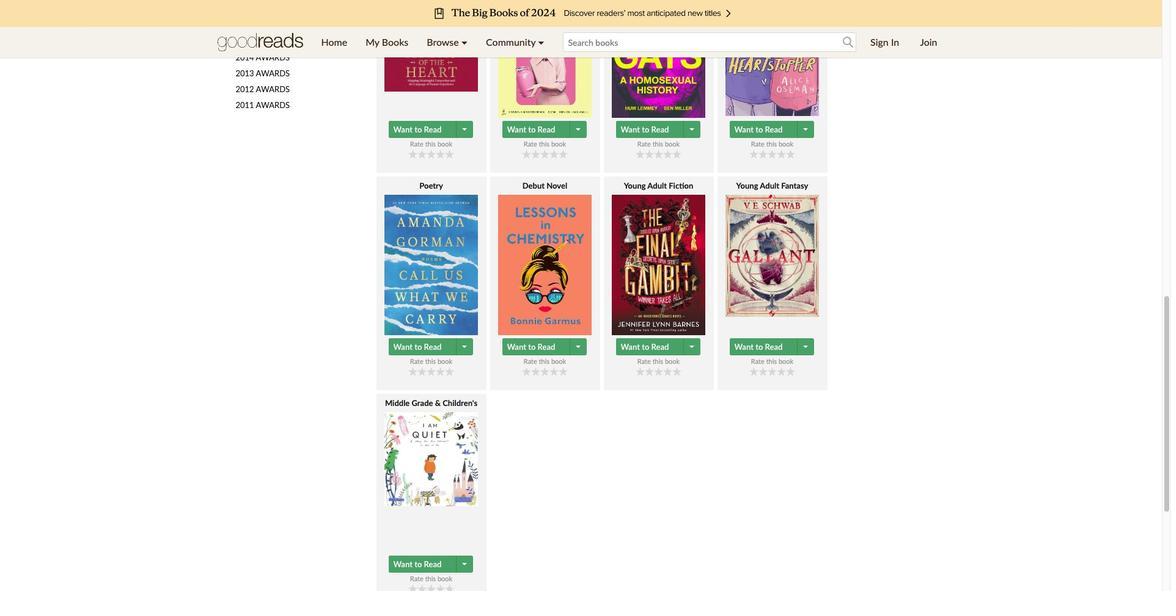 Task type: describe. For each thing, give the bounding box(es) containing it.
1 awards from the top
[[256, 21, 290, 31]]

home link
[[312, 27, 356, 57]]

Search for books to add to your shelves search field
[[563, 32, 856, 52]]

browse ▾
[[427, 36, 468, 48]]

my books
[[366, 36, 408, 48]]

browse ▾ button
[[418, 27, 477, 57]]

poetry
[[419, 181, 443, 191]]

2014 awards link
[[236, 52, 364, 63]]

i am quiet: a story for the introvert in all of us image
[[384, 413, 478, 506]]

community ▾
[[486, 36, 544, 48]]

fiction
[[669, 181, 693, 191]]

2015
[[236, 37, 254, 47]]

community ▾ button
[[477, 27, 553, 57]]

home
[[321, 36, 347, 48]]

2016 awards link
[[236, 20, 364, 31]]

call us what we carry: poems image
[[384, 195, 478, 335]]

debut novel
[[522, 181, 567, 191]]

4 awards from the top
[[256, 69, 290, 78]]

middle
[[385, 399, 410, 408]]

2011 awards link
[[236, 100, 364, 111]]

join
[[920, 36, 937, 48]]

community
[[486, 36, 536, 48]]

2016 awards 2015 awards 2014 awards 2013 awards 2012 awards 2011 awards
[[236, 21, 290, 110]]

fantasy
[[781, 181, 808, 191]]

2011
[[236, 100, 254, 110]]

bad gays: a homosexual history image
[[612, 0, 705, 118]]

my
[[366, 36, 379, 48]]

young for young adult fiction
[[624, 181, 646, 191]]

young for young adult fantasy
[[736, 181, 758, 191]]

join link
[[911, 27, 946, 57]]

i'm glad my mom died image
[[498, 0, 592, 118]]

in
[[891, 36, 899, 48]]

2012 awards link
[[236, 84, 364, 95]]

2014
[[236, 53, 254, 63]]

adult for fantasy
[[760, 181, 779, 191]]

2012
[[236, 85, 254, 94]]

sign in
[[870, 36, 899, 48]]



Task type: locate. For each thing, give the bounding box(es) containing it.
rate
[[410, 140, 423, 148], [524, 140, 537, 148], [637, 140, 651, 148], [751, 140, 764, 148], [410, 358, 423, 366], [524, 358, 537, 366], [637, 358, 651, 366], [751, 358, 764, 366], [410, 575, 423, 583]]

6 awards from the top
[[256, 100, 290, 110]]

awards right 2014
[[256, 53, 290, 63]]

my books link
[[356, 27, 418, 57]]

rate this book
[[410, 140, 452, 148], [524, 140, 566, 148], [637, 140, 680, 148], [751, 140, 793, 148], [410, 358, 452, 366], [524, 358, 566, 366], [637, 358, 680, 366], [751, 358, 793, 366], [410, 575, 452, 583]]

0 horizontal spatial adult
[[647, 181, 667, 191]]

young left fantasy
[[736, 181, 758, 191]]

young
[[624, 181, 646, 191], [736, 181, 758, 191]]

awards right 2012
[[256, 85, 290, 94]]

2 ▾ from the left
[[538, 36, 544, 48]]

read
[[424, 125, 442, 135], [538, 125, 555, 135], [651, 125, 669, 135], [765, 125, 783, 135], [424, 342, 442, 352], [538, 342, 555, 352], [651, 342, 669, 352], [765, 342, 783, 352], [424, 560, 442, 570]]

0 horizontal spatial ▾
[[461, 36, 468, 48]]

5 awards from the top
[[256, 85, 290, 94]]

to
[[414, 125, 422, 135], [528, 125, 536, 135], [642, 125, 649, 135], [756, 125, 763, 135], [414, 342, 422, 352], [528, 342, 536, 352], [642, 342, 649, 352], [756, 342, 763, 352], [414, 560, 422, 570]]

browse
[[427, 36, 459, 48]]

&
[[435, 399, 441, 408]]

menu
[[312, 27, 553, 57]]

menu containing home
[[312, 27, 553, 57]]

young adult fiction
[[624, 181, 693, 191]]

▾ for browse ▾
[[461, 36, 468, 48]]

awards right 2016
[[256, 21, 290, 31]]

middle grade & children's
[[385, 399, 477, 408]]

children's
[[443, 399, 477, 408]]

▾ for community ▾
[[538, 36, 544, 48]]

atlas of the heart: mapping meaningful connection and the language of human experience image
[[384, 0, 478, 92]]

2 adult from the left
[[760, 181, 779, 191]]

awards
[[256, 21, 290, 31], [256, 37, 290, 47], [256, 53, 290, 63], [256, 69, 290, 78], [256, 85, 290, 94], [256, 100, 290, 110]]

want to read button
[[388, 121, 457, 138], [502, 121, 571, 138], [616, 121, 685, 138], [729, 121, 799, 138], [388, 339, 457, 356], [502, 339, 571, 356], [616, 339, 685, 356], [729, 339, 799, 356], [388, 556, 457, 573]]

awards right 2015
[[256, 37, 290, 47]]

the most anticipated books of 2024 image
[[92, 0, 1070, 27]]

debut
[[522, 181, 545, 191]]

2 young from the left
[[736, 181, 758, 191]]

2013
[[236, 69, 254, 78]]

2 awards from the top
[[256, 37, 290, 47]]

book
[[438, 140, 452, 148], [551, 140, 566, 148], [665, 140, 680, 148], [779, 140, 793, 148], [438, 358, 452, 366], [551, 358, 566, 366], [665, 358, 680, 366], [779, 358, 793, 366], [438, 575, 452, 583]]

grade
[[412, 399, 433, 408]]

this
[[425, 140, 436, 148], [539, 140, 550, 148], [653, 140, 663, 148], [766, 140, 777, 148], [425, 358, 436, 366], [539, 358, 550, 366], [653, 358, 663, 366], [766, 358, 777, 366], [425, 575, 436, 583]]

0 horizontal spatial young
[[624, 181, 646, 191]]

novel
[[547, 181, 567, 191]]

1 adult from the left
[[647, 181, 667, 191]]

young adult fantasy link
[[717, 180, 827, 336]]

Search books text field
[[563, 32, 856, 52]]

▾ inside popup button
[[538, 36, 544, 48]]

awards right 2013
[[256, 69, 290, 78]]

2015 awards link
[[236, 36, 364, 47]]

heartstopper: volume four (heartstopper, #4) image
[[725, 0, 819, 116]]

1 young from the left
[[624, 181, 646, 191]]

▾ right browse
[[461, 36, 468, 48]]

young left "fiction"
[[624, 181, 646, 191]]

2016
[[236, 21, 254, 31]]

1 ▾ from the left
[[461, 36, 468, 48]]

sign
[[870, 36, 889, 48]]

gallant image
[[725, 195, 819, 317]]

2013 awards link
[[236, 68, 364, 79]]

want to read
[[393, 125, 442, 135], [507, 125, 555, 135], [621, 125, 669, 135], [734, 125, 783, 135], [393, 342, 442, 352], [507, 342, 555, 352], [621, 342, 669, 352], [734, 342, 783, 352], [393, 560, 442, 570]]

adult left fantasy
[[760, 181, 779, 191]]

the final gambit (the inheritance games, #3) image
[[612, 195, 705, 335]]

want
[[393, 125, 413, 135], [507, 125, 526, 135], [621, 125, 640, 135], [734, 125, 754, 135], [393, 342, 413, 352], [507, 342, 526, 352], [621, 342, 640, 352], [734, 342, 754, 352], [393, 560, 413, 570]]

middle grade & children's link
[[376, 398, 486, 553]]

▾
[[461, 36, 468, 48], [538, 36, 544, 48]]

▾ right community
[[538, 36, 544, 48]]

adult left "fiction"
[[647, 181, 667, 191]]

▾ inside dropdown button
[[461, 36, 468, 48]]

1 horizontal spatial ▾
[[538, 36, 544, 48]]

books
[[382, 36, 408, 48]]

poetry link
[[376, 180, 486, 336]]

1 horizontal spatial young
[[736, 181, 758, 191]]

3 awards from the top
[[256, 53, 290, 63]]

adult for fiction
[[647, 181, 667, 191]]

1 horizontal spatial adult
[[760, 181, 779, 191]]

adult
[[647, 181, 667, 191], [760, 181, 779, 191]]

lessons in chemistry image
[[498, 195, 592, 336]]

sign in link
[[861, 27, 908, 57]]

debut novel link
[[490, 180, 600, 336]]

young adult fantasy
[[736, 181, 808, 191]]

young adult fiction link
[[604, 180, 714, 336]]

awards right 2011
[[256, 100, 290, 110]]



Task type: vqa. For each thing, say whether or not it's contained in the screenshot.
sixth the AWARDS from the top of the 2016 AWARDS 2015 AWARDS 2014 AWARDS 2013 AWARDS 2012 AWARDS 2011 AWARDS
yes



